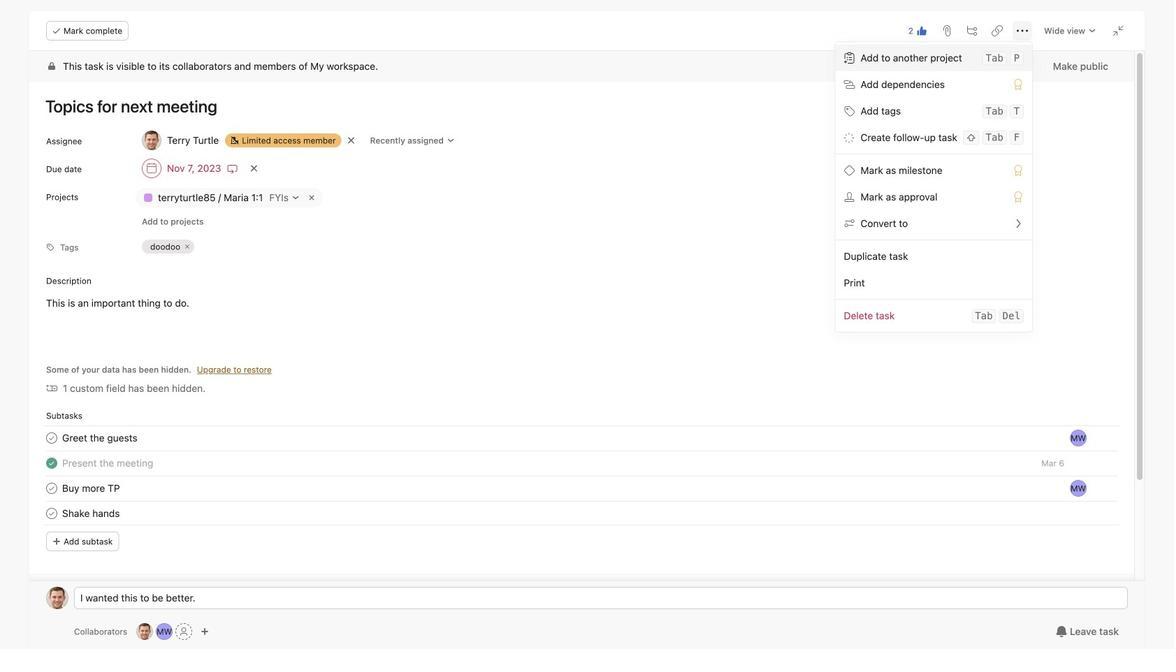 Task type: locate. For each thing, give the bounding box(es) containing it.
open user profile image
[[46, 587, 69, 610]]

mark complete image
[[43, 506, 60, 522]]

menu item
[[836, 45, 1033, 71]]

2 mark complete checkbox from the top
[[43, 480, 60, 497]]

2 toggle assignee popover image from the top
[[1070, 480, 1087, 497]]

toggle assignee popover image
[[1070, 430, 1087, 447], [1070, 480, 1087, 497]]

task name text field for third list item from the top of the topics for next meeting 'dialog'
[[62, 481, 120, 496]]

2 mark complete image from the top
[[43, 480, 60, 497]]

0 horizontal spatial add or remove collaborators image
[[136, 624, 153, 640]]

mark complete image up completed image
[[43, 430, 60, 447]]

mark complete image down completed checkbox
[[43, 480, 60, 497]]

Task Name text field
[[36, 90, 1118, 122], [62, 431, 138, 446], [62, 506, 120, 522]]

1 vertical spatial remove image
[[183, 243, 192, 251]]

mark complete image for the middle task name text box
[[43, 430, 60, 447]]

list item
[[29, 426, 1135, 451], [29, 451, 1135, 476], [29, 476, 1135, 501], [29, 501, 1135, 526]]

0 vertical spatial mark complete image
[[43, 430, 60, 447]]

mark complete checkbox up completed image
[[43, 430, 60, 447]]

topics for next meeting dialog
[[29, 11, 1145, 649]]

mark complete checkbox for the middle task name text box
[[43, 430, 60, 447]]

mark complete image
[[43, 430, 60, 447], [43, 480, 60, 497]]

1 toggle assignee popover image from the top
[[1070, 430, 1087, 447]]

0 vertical spatial task name text field
[[36, 90, 1118, 122]]

1 horizontal spatial add or remove collaborators image
[[201, 628, 209, 636]]

add or remove collaborators image right add or remove collaborators icon
[[201, 628, 209, 636]]

add or remove collaborators image
[[136, 624, 153, 640], [201, 628, 209, 636]]

1 mark complete image from the top
[[43, 430, 60, 447]]

2 list item from the top
[[29, 451, 1135, 476]]

0 vertical spatial task name text field
[[62, 456, 153, 471]]

remove assignee image
[[347, 136, 356, 145]]

Mark complete checkbox
[[43, 430, 60, 447], [43, 480, 60, 497]]

remove image
[[306, 192, 317, 203], [183, 243, 192, 251]]

1 vertical spatial mark complete image
[[43, 480, 60, 497]]

1 mark complete checkbox from the top
[[43, 430, 60, 447]]

1 horizontal spatial remove image
[[306, 192, 317, 203]]

add or remove collaborators image left add or remove collaborators icon
[[136, 624, 153, 640]]

collapse task pane image
[[1113, 25, 1124, 36]]

main content
[[29, 51, 1135, 649]]

0 vertical spatial mark complete checkbox
[[43, 430, 60, 447]]

1 vertical spatial toggle assignee popover image
[[1070, 480, 1087, 497]]

mark complete checkbox down completed checkbox
[[43, 480, 60, 497]]

completed image
[[43, 455, 60, 472]]

1 task name text field from the top
[[62, 456, 153, 471]]

Task Name text field
[[62, 456, 153, 471], [62, 481, 120, 496]]

1 vertical spatial task name text field
[[62, 481, 120, 496]]

1 list item from the top
[[29, 426, 1135, 451]]

2 task name text field from the top
[[62, 481, 120, 496]]

copy task link image
[[992, 25, 1003, 36]]

0 vertical spatial toggle assignee popover image
[[1070, 430, 1087, 447]]

1 vertical spatial mark complete checkbox
[[43, 480, 60, 497]]



Task type: vqa. For each thing, say whether or not it's contained in the screenshot.
"Insights" dropdown button
no



Task type: describe. For each thing, give the bounding box(es) containing it.
toggle assignee popover image for first list item
[[1070, 430, 1087, 447]]

main content inside topics for next meeting 'dialog'
[[29, 51, 1135, 649]]

Completed checkbox
[[43, 455, 60, 472]]

0 vertical spatial remove image
[[306, 192, 317, 203]]

add subtask image
[[967, 25, 978, 36]]

1 vertical spatial task name text field
[[62, 431, 138, 446]]

more actions for this task image
[[1017, 25, 1028, 36]]

3 list item from the top
[[29, 476, 1135, 501]]

mark complete image for task name text field for third list item from the top of the topics for next meeting 'dialog'
[[43, 480, 60, 497]]

Mark complete checkbox
[[43, 506, 60, 522]]

4 list item from the top
[[29, 501, 1135, 526]]

2 likes. you liked this task image
[[917, 25, 928, 36]]

clear due date image
[[250, 164, 258, 173]]

0 horizontal spatial remove image
[[183, 243, 192, 251]]

add or remove collaborators image
[[156, 624, 173, 640]]

2 vertical spatial task name text field
[[62, 506, 120, 522]]

attachments: add a file to this task, topics for next meeting image
[[942, 25, 953, 36]]

toggle assignee popover image for third list item from the top of the topics for next meeting 'dialog'
[[1070, 480, 1087, 497]]

task name text field for 3rd list item from the bottom
[[62, 456, 153, 471]]

mark complete checkbox for task name text field for third list item from the top of the topics for next meeting 'dialog'
[[43, 480, 60, 497]]



